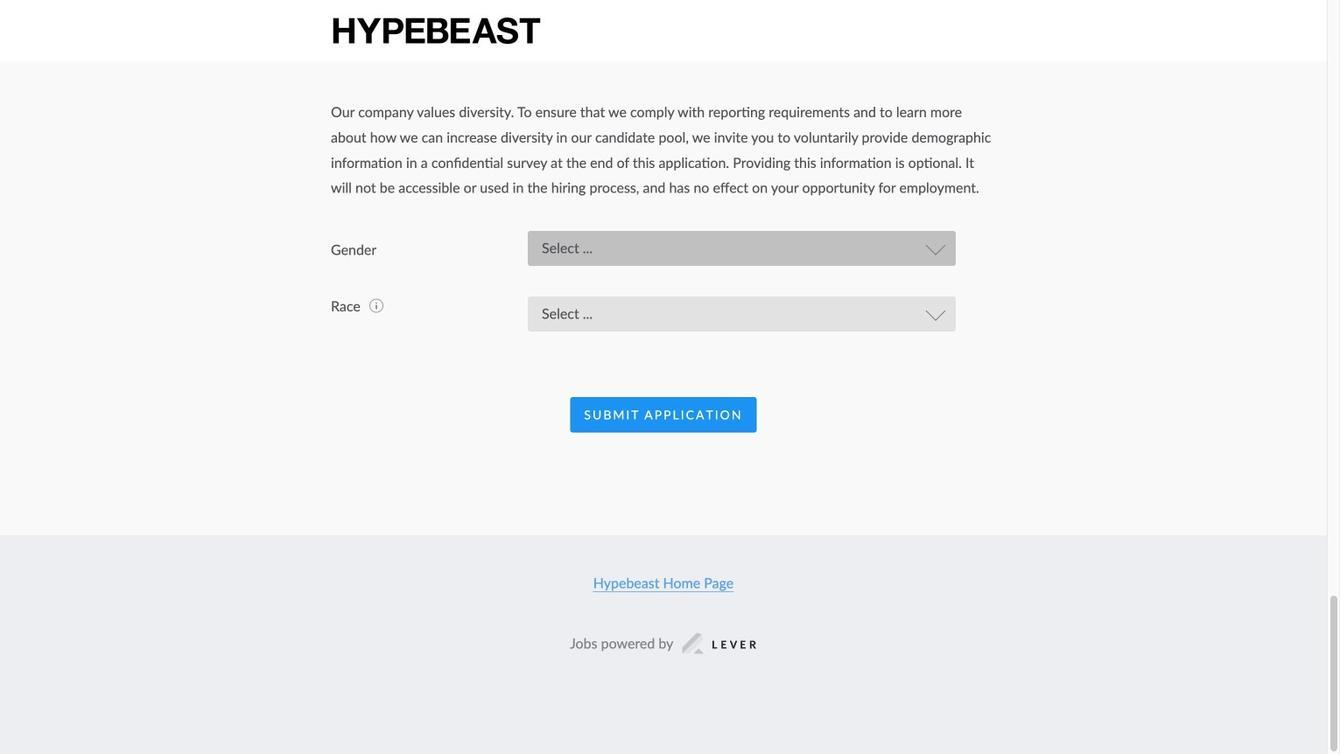 Task type: describe. For each thing, give the bounding box(es) containing it.
click to see details about each option. image
[[369, 299, 383, 313]]



Task type: vqa. For each thing, say whether or not it's contained in the screenshot.
People.ai logo
no



Task type: locate. For each thing, give the bounding box(es) containing it.
lever logo image
[[682, 633, 757, 654]]

hypebeast logo image
[[331, 15, 542, 46]]



